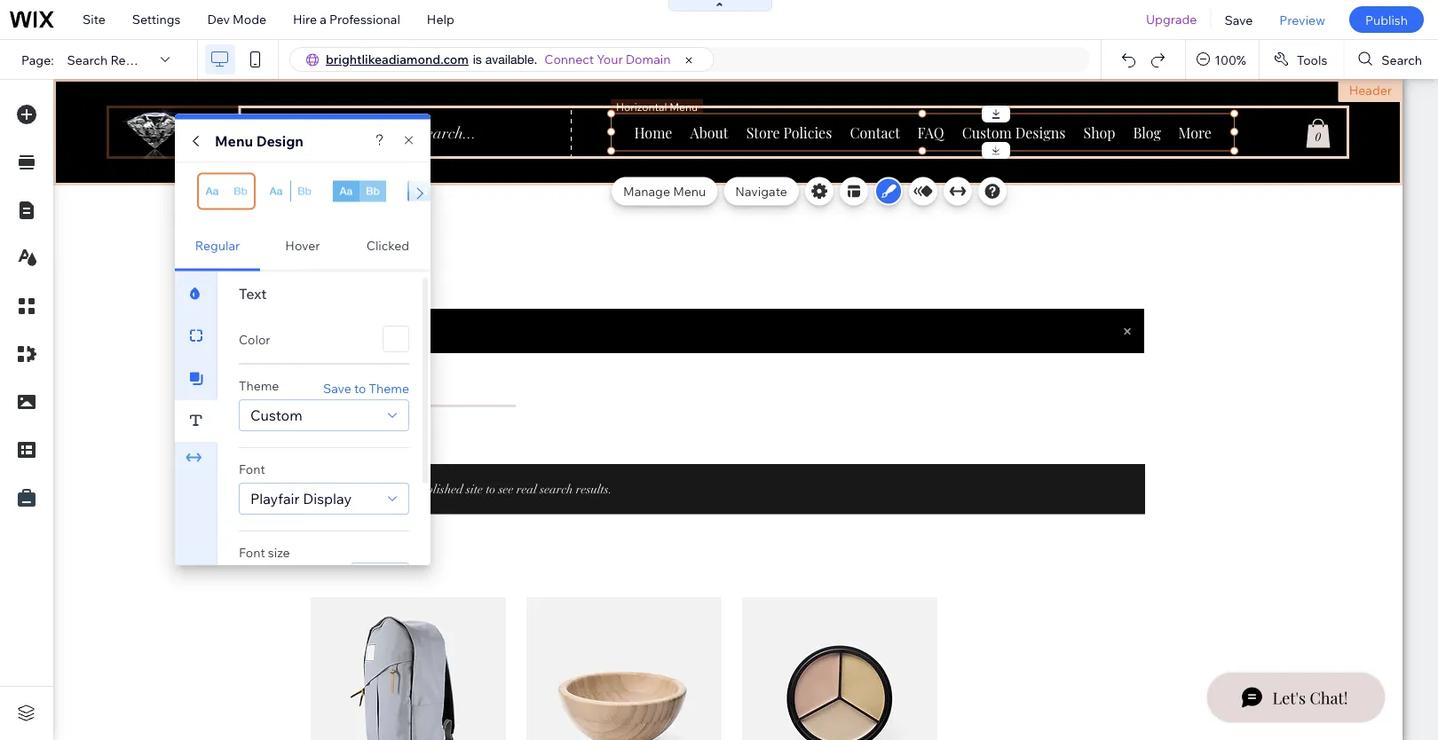 Task type: locate. For each thing, give the bounding box(es) containing it.
0 horizontal spatial save
[[323, 380, 352, 396]]

brightlikeadiamond.com
[[326, 52, 469, 67]]

hire a professional
[[293, 12, 400, 27]]

font for font size
[[239, 545, 265, 560]]

save button
[[1212, 0, 1267, 39]]

1 vertical spatial menu
[[673, 183, 706, 199]]

dev mode
[[207, 12, 267, 27]]

tools
[[1298, 52, 1328, 67]]

connect
[[545, 52, 594, 67]]

theme up the custom
[[239, 378, 279, 393]]

1 horizontal spatial save
[[1225, 12, 1254, 27]]

publish
[[1366, 12, 1409, 27]]

playfair
[[250, 490, 300, 508]]

display
[[303, 490, 352, 508]]

save up 100%
[[1225, 12, 1254, 27]]

1 search from the left
[[67, 52, 108, 67]]

font size
[[239, 545, 290, 560]]

available.
[[486, 52, 538, 67]]

column 2
[[244, 160, 291, 174]]

0 vertical spatial menu
[[215, 132, 253, 150]]

font up playfair
[[239, 461, 265, 477]]

menu design
[[215, 132, 304, 150]]

search down publish
[[1382, 52, 1423, 67]]

search inside "button"
[[1382, 52, 1423, 67]]

font left size
[[239, 545, 265, 560]]

size
[[268, 545, 290, 560]]

theme
[[239, 378, 279, 393], [369, 380, 409, 396]]

upgrade
[[1147, 12, 1198, 27]]

mode
[[233, 12, 267, 27]]

1 horizontal spatial menu
[[673, 183, 706, 199]]

menu
[[215, 132, 253, 150], [673, 183, 706, 199]]

0 vertical spatial save
[[1225, 12, 1254, 27]]

save left to in the bottom of the page
[[323, 380, 352, 396]]

tools button
[[1260, 40, 1344, 79]]

theme right to in the bottom of the page
[[369, 380, 409, 396]]

1 font from the top
[[239, 461, 265, 477]]

search down site
[[67, 52, 108, 67]]

menu right manage
[[673, 183, 706, 199]]

playfair display
[[250, 490, 352, 508]]

professional
[[330, 12, 400, 27]]

header
[[1350, 83, 1393, 98]]

1 vertical spatial save
[[323, 380, 352, 396]]

site
[[83, 12, 106, 27]]

font for font
[[239, 461, 265, 477]]

text
[[239, 285, 267, 302]]

search
[[67, 52, 108, 67], [1382, 52, 1423, 67]]

2 search from the left
[[1382, 52, 1423, 67]]

search button
[[1345, 40, 1439, 79]]

0 horizontal spatial menu
[[215, 132, 253, 150]]

save inside button
[[1225, 12, 1254, 27]]

0 horizontal spatial search
[[67, 52, 108, 67]]

save
[[1225, 12, 1254, 27], [323, 380, 352, 396]]

results
[[110, 52, 153, 67]]

1 vertical spatial font
[[239, 545, 265, 560]]

1 horizontal spatial search
[[1382, 52, 1423, 67]]

search for search results
[[67, 52, 108, 67]]

navigate
[[736, 183, 788, 199]]

font
[[239, 461, 265, 477], [239, 545, 265, 560]]

0 vertical spatial font
[[239, 461, 265, 477]]

menu up column
[[215, 132, 253, 150]]

100%
[[1215, 52, 1247, 67]]

preview
[[1280, 12, 1326, 27]]

2 font from the top
[[239, 545, 265, 560]]



Task type: describe. For each thing, give the bounding box(es) containing it.
search for search
[[1382, 52, 1423, 67]]

dev
[[207, 12, 230, 27]]

search results
[[67, 52, 153, 67]]

save to theme
[[323, 380, 409, 396]]

a
[[320, 12, 327, 27]]

domain
[[626, 52, 671, 67]]

settings
[[132, 12, 181, 27]]

to
[[354, 380, 366, 396]]

is
[[473, 52, 482, 67]]

0 horizontal spatial theme
[[239, 378, 279, 393]]

hire
[[293, 12, 317, 27]]

manage
[[624, 183, 671, 199]]

save for save
[[1225, 12, 1254, 27]]

1 horizontal spatial theme
[[369, 380, 409, 396]]

column
[[244, 160, 283, 174]]

save for save to theme
[[323, 380, 352, 396]]

clicked
[[367, 238, 410, 254]]

your
[[597, 52, 623, 67]]

manage menu
[[624, 183, 706, 199]]

preview button
[[1267, 0, 1339, 39]]

custom
[[250, 406, 303, 424]]

2
[[285, 160, 291, 174]]

regular
[[195, 238, 240, 254]]

is available. connect your domain
[[473, 52, 671, 67]]

help
[[427, 12, 455, 27]]

design
[[256, 132, 304, 150]]

publish button
[[1350, 6, 1425, 33]]

color
[[239, 331, 271, 347]]

hover
[[285, 238, 320, 254]]

100% button
[[1187, 40, 1259, 79]]



Task type: vqa. For each thing, say whether or not it's contained in the screenshot.
the Publish
yes



